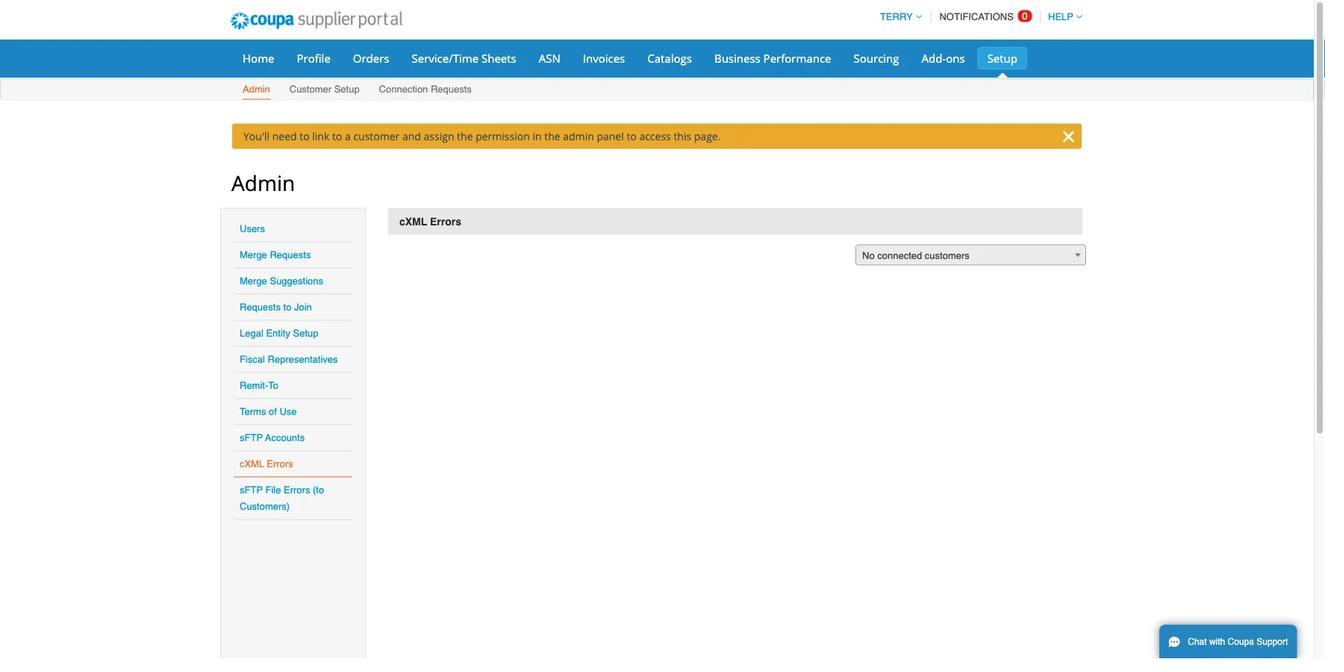 Task type: describe. For each thing, give the bounding box(es) containing it.
home
[[243, 50, 274, 66]]

need
[[272, 129, 297, 143]]

to
[[268, 380, 278, 391]]

merge requests link
[[240, 249, 311, 261]]

fiscal representatives
[[240, 354, 338, 365]]

representatives
[[268, 354, 338, 365]]

a
[[345, 129, 351, 143]]

this
[[674, 129, 691, 143]]

users
[[240, 223, 265, 234]]

coupa supplier portal image
[[220, 2, 413, 40]]

users link
[[240, 223, 265, 234]]

profile
[[297, 50, 331, 66]]

admin
[[563, 129, 594, 143]]

0 vertical spatial errors
[[430, 215, 461, 227]]

connection requests
[[379, 84, 472, 95]]

fiscal
[[240, 354, 265, 365]]

invoices
[[583, 50, 625, 66]]

chat
[[1188, 637, 1207, 647]]

1 vertical spatial errors
[[267, 458, 293, 470]]

sftp for sftp accounts
[[240, 432, 263, 443]]

No connected customers text field
[[856, 245, 1085, 266]]

admin link
[[242, 80, 271, 100]]

requests to join
[[240, 302, 312, 313]]

use
[[280, 406, 297, 417]]

customer
[[289, 84, 332, 95]]

file
[[265, 484, 281, 496]]

1 vertical spatial admin
[[231, 168, 295, 197]]

0 vertical spatial admin
[[243, 84, 270, 95]]

access
[[639, 129, 671, 143]]

requests for connection requests
[[431, 84, 472, 95]]

fiscal representatives link
[[240, 354, 338, 365]]

terms of use
[[240, 406, 297, 417]]

of
[[269, 406, 277, 417]]

(to
[[313, 484, 324, 496]]

1 vertical spatial cxml
[[240, 458, 264, 470]]

connected
[[877, 250, 922, 261]]

service/time sheets link
[[402, 47, 526, 69]]

entity
[[266, 328, 290, 339]]

0 vertical spatial cxml errors
[[399, 215, 461, 227]]

chat with coupa support
[[1188, 637, 1288, 647]]

page.
[[694, 129, 721, 143]]

you'll need to link to a customer and assign the permission in the admin panel to access this page.
[[243, 129, 721, 143]]

0 horizontal spatial cxml errors
[[240, 458, 293, 470]]

sftp file errors (to customers) link
[[240, 484, 324, 512]]

0 horizontal spatial setup
[[293, 328, 318, 339]]

business
[[714, 50, 760, 66]]

in
[[533, 129, 542, 143]]

merge requests
[[240, 249, 311, 261]]

legal
[[240, 328, 263, 339]]

no
[[862, 250, 875, 261]]

requests for merge requests
[[270, 249, 311, 261]]

catalogs
[[647, 50, 692, 66]]

home link
[[233, 47, 284, 69]]

0 vertical spatial setup
[[987, 50, 1017, 66]]

navigation containing notifications 0
[[873, 2, 1082, 31]]

coupa
[[1228, 637, 1254, 647]]

with
[[1209, 637, 1225, 647]]

to left link
[[300, 129, 310, 143]]

support
[[1257, 637, 1288, 647]]

errors inside sftp file errors (to customers)
[[284, 484, 310, 496]]

terry link
[[873, 11, 922, 22]]

requests to join link
[[240, 302, 312, 313]]

terms of use link
[[240, 406, 297, 417]]

1 horizontal spatial setup
[[334, 84, 360, 95]]

accounts
[[265, 432, 305, 443]]

notifications
[[939, 11, 1014, 22]]

asn
[[539, 50, 560, 66]]

no connected customers
[[862, 250, 970, 261]]



Task type: vqa. For each thing, say whether or not it's contained in the screenshot.
the rightmost user
no



Task type: locate. For each thing, give the bounding box(es) containing it.
2 vertical spatial requests
[[240, 302, 281, 313]]

setup right customer
[[334, 84, 360, 95]]

2 sftp from the top
[[240, 484, 263, 496]]

customer
[[353, 129, 400, 143]]

to
[[300, 129, 310, 143], [332, 129, 342, 143], [627, 129, 637, 143], [283, 302, 291, 313]]

service/time sheets
[[412, 50, 516, 66]]

merge down 'merge requests' link
[[240, 275, 267, 287]]

cxml
[[399, 215, 427, 227], [240, 458, 264, 470]]

catalogs link
[[638, 47, 702, 69]]

link
[[312, 129, 329, 143]]

the right in
[[544, 129, 560, 143]]

setup down join
[[293, 328, 318, 339]]

merge
[[240, 249, 267, 261], [240, 275, 267, 287]]

0 vertical spatial requests
[[431, 84, 472, 95]]

to left a
[[332, 129, 342, 143]]

chat with coupa support button
[[1159, 625, 1297, 659]]

customers)
[[240, 501, 290, 512]]

connection requests link
[[378, 80, 472, 100]]

admin down 'you'll'
[[231, 168, 295, 197]]

sftp accounts
[[240, 432, 305, 443]]

sftp for sftp file errors (to customers)
[[240, 484, 263, 496]]

service/time
[[412, 50, 479, 66]]

requests up legal
[[240, 302, 281, 313]]

1 horizontal spatial cxml errors
[[399, 215, 461, 227]]

legal entity setup
[[240, 328, 318, 339]]

requests up suggestions
[[270, 249, 311, 261]]

notifications 0
[[939, 10, 1028, 22]]

2 the from the left
[[544, 129, 560, 143]]

0 horizontal spatial the
[[457, 129, 473, 143]]

1 sftp from the top
[[240, 432, 263, 443]]

customer setup
[[289, 84, 360, 95]]

remit-
[[240, 380, 268, 391]]

add-ons
[[922, 50, 965, 66]]

profile link
[[287, 47, 340, 69]]

join
[[294, 302, 312, 313]]

legal entity setup link
[[240, 328, 318, 339]]

customer setup link
[[289, 80, 360, 100]]

1 horizontal spatial cxml
[[399, 215, 427, 227]]

merge for merge requests
[[240, 249, 267, 261]]

1 vertical spatial setup
[[334, 84, 360, 95]]

remit-to
[[240, 380, 278, 391]]

terry
[[880, 11, 913, 22]]

invoices link
[[573, 47, 635, 69]]

suggestions
[[270, 275, 323, 287]]

merge down users
[[240, 249, 267, 261]]

to left join
[[283, 302, 291, 313]]

ons
[[946, 50, 965, 66]]

sftp inside sftp file errors (to customers)
[[240, 484, 263, 496]]

1 the from the left
[[457, 129, 473, 143]]

to right panel
[[627, 129, 637, 143]]

setup link
[[978, 47, 1027, 69]]

asn link
[[529, 47, 570, 69]]

help link
[[1041, 11, 1082, 22]]

admin down home link
[[243, 84, 270, 95]]

0 horizontal spatial cxml
[[240, 458, 264, 470]]

requests down service/time
[[431, 84, 472, 95]]

help
[[1048, 11, 1073, 22]]

orders link
[[343, 47, 399, 69]]

the
[[457, 129, 473, 143], [544, 129, 560, 143]]

2 horizontal spatial setup
[[987, 50, 1017, 66]]

0
[[1022, 10, 1028, 22]]

merge suggestions link
[[240, 275, 323, 287]]

1 vertical spatial cxml errors
[[240, 458, 293, 470]]

assign
[[424, 129, 454, 143]]

1 vertical spatial requests
[[270, 249, 311, 261]]

0 vertical spatial cxml
[[399, 215, 427, 227]]

cxml errors link
[[240, 458, 293, 470]]

panel
[[597, 129, 624, 143]]

1 vertical spatial sftp
[[240, 484, 263, 496]]

you'll
[[243, 129, 270, 143]]

terms
[[240, 406, 266, 417]]

2 vertical spatial setup
[[293, 328, 318, 339]]

orders
[[353, 50, 389, 66]]

sftp accounts link
[[240, 432, 305, 443]]

1 merge from the top
[[240, 249, 267, 261]]

requests
[[431, 84, 472, 95], [270, 249, 311, 261], [240, 302, 281, 313]]

merge suggestions
[[240, 275, 323, 287]]

0 vertical spatial sftp
[[240, 432, 263, 443]]

2 merge from the top
[[240, 275, 267, 287]]

0 vertical spatial merge
[[240, 249, 267, 261]]

connection
[[379, 84, 428, 95]]

merge for merge suggestions
[[240, 275, 267, 287]]

sourcing
[[854, 50, 899, 66]]

1 vertical spatial merge
[[240, 275, 267, 287]]

1 horizontal spatial the
[[544, 129, 560, 143]]

navigation
[[873, 2, 1082, 31]]

add-ons link
[[912, 47, 975, 69]]

setup down notifications 0
[[987, 50, 1017, 66]]

sheets
[[481, 50, 516, 66]]

customers
[[925, 250, 970, 261]]

performance
[[763, 50, 831, 66]]

No connected customers field
[[855, 244, 1086, 266]]

the right the assign on the top left
[[457, 129, 473, 143]]

sftp down terms
[[240, 432, 263, 443]]

add-
[[922, 50, 946, 66]]

admin
[[243, 84, 270, 95], [231, 168, 295, 197]]

sourcing link
[[844, 47, 909, 69]]

business performance link
[[705, 47, 841, 69]]

2 vertical spatial errors
[[284, 484, 310, 496]]

sftp up customers)
[[240, 484, 263, 496]]

permission
[[476, 129, 530, 143]]

sftp file errors (to customers)
[[240, 484, 324, 512]]

and
[[402, 129, 421, 143]]

remit-to link
[[240, 380, 278, 391]]

business performance
[[714, 50, 831, 66]]



